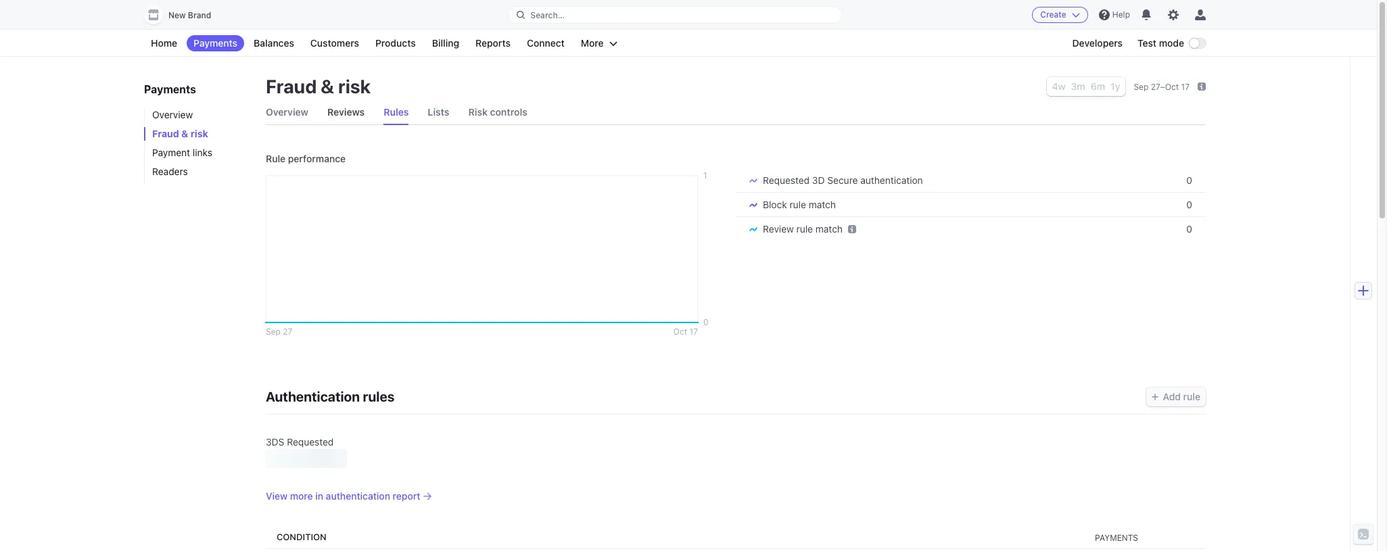Task type: locate. For each thing, give the bounding box(es) containing it.
4w button
[[1052, 81, 1066, 92]]

rule
[[266, 153, 286, 164]]

1 horizontal spatial authentication
[[861, 175, 923, 186]]

authentication for secure
[[861, 175, 923, 186]]

1 horizontal spatial overview link
[[266, 100, 309, 124]]

0 vertical spatial rule
[[790, 199, 806, 210]]

3m button
[[1071, 81, 1086, 92]]

requested
[[763, 175, 810, 186], [287, 437, 334, 448]]

risk up reviews
[[338, 75, 371, 97]]

search…
[[531, 10, 565, 20]]

secure
[[828, 175, 858, 186]]

risk up links
[[191, 128, 208, 139]]

risk
[[338, 75, 371, 97], [191, 128, 208, 139]]

1 vertical spatial 0
[[1187, 199, 1193, 210]]

1 vertical spatial rule
[[797, 223, 813, 235]]

connect link
[[520, 35, 572, 51]]

brand
[[188, 10, 211, 20]]

1 horizontal spatial overview
[[266, 106, 309, 118]]

payment links
[[152, 147, 212, 158]]

payment
[[152, 147, 190, 158]]

authentication right the secure
[[861, 175, 923, 186]]

1 horizontal spatial requested
[[763, 175, 810, 186]]

rule right add
[[1184, 391, 1201, 403]]

authentication right in
[[326, 491, 390, 502]]

authentication rules
[[266, 389, 395, 405]]

0 vertical spatial risk
[[338, 75, 371, 97]]

0 horizontal spatial overview link
[[144, 108, 252, 122]]

condition
[[277, 532, 327, 543]]

& up reviews
[[321, 75, 334, 97]]

2 0 from the top
[[1187, 199, 1193, 210]]

overview link
[[266, 100, 309, 124], [144, 108, 252, 122]]

create button
[[1033, 7, 1089, 23]]

0 for requested 3d secure authentication
[[1187, 175, 1193, 186]]

requested 3d secure authentication
[[763, 175, 923, 186]]

payments link
[[187, 35, 244, 51]]

1 horizontal spatial fraud
[[266, 75, 317, 97]]

0 vertical spatial &
[[321, 75, 334, 97]]

requested right 3ds
[[287, 437, 334, 448]]

fraud
[[266, 75, 317, 97], [152, 128, 179, 139]]

payment links link
[[144, 146, 252, 160]]

0 vertical spatial 0
[[1187, 175, 1193, 186]]

1 vertical spatial match
[[816, 223, 843, 235]]

0 vertical spatial fraud & risk
[[266, 75, 371, 97]]

customers
[[310, 37, 359, 49]]

0 horizontal spatial &
[[181, 128, 188, 139]]

1 vertical spatial requested
[[287, 437, 334, 448]]

fraud down "balances" link
[[266, 75, 317, 97]]

payments
[[194, 37, 238, 49], [144, 83, 196, 95], [1095, 533, 1139, 543]]

create
[[1041, 9, 1067, 20]]

reports
[[476, 37, 511, 49]]

0 horizontal spatial requested
[[287, 437, 334, 448]]

0 vertical spatial fraud
[[266, 75, 317, 97]]

help button
[[1094, 4, 1136, 26]]

1 vertical spatial fraud
[[152, 128, 179, 139]]

fraud & risk link
[[144, 127, 252, 141]]

overview up rule at left top
[[266, 106, 309, 118]]

customers link
[[304, 35, 366, 51]]

lists
[[428, 106, 450, 118]]

1 horizontal spatial risk
[[338, 75, 371, 97]]

sep
[[1134, 82, 1149, 92]]

0 vertical spatial requested
[[763, 175, 810, 186]]

overview
[[266, 106, 309, 118], [152, 109, 193, 120]]

connect
[[527, 37, 565, 49]]

0 horizontal spatial fraud
[[152, 128, 179, 139]]

authentication
[[861, 175, 923, 186], [326, 491, 390, 502]]

0 for review rule match
[[1187, 223, 1193, 235]]

overview link up fraud & risk link
[[144, 108, 252, 122]]

more
[[581, 37, 604, 49]]

rule inside button
[[1184, 391, 1201, 403]]

0 vertical spatial payments
[[194, 37, 238, 49]]

17
[[1182, 82, 1190, 92]]

rule
[[790, 199, 806, 210], [797, 223, 813, 235], [1184, 391, 1201, 403]]

2 vertical spatial rule
[[1184, 391, 1201, 403]]

products
[[375, 37, 416, 49]]

1 vertical spatial authentication
[[326, 491, 390, 502]]

authentication
[[266, 389, 360, 405]]

products link
[[369, 35, 423, 51]]

fraud up payment
[[152, 128, 179, 139]]

risk controls link
[[469, 100, 528, 124]]

0 vertical spatial authentication
[[861, 175, 923, 186]]

fraud & risk
[[266, 75, 371, 97], [152, 128, 208, 139]]

rule down block rule match
[[797, 223, 813, 235]]

test mode
[[1138, 37, 1185, 49]]

fraud & risk up payment links
[[152, 128, 208, 139]]

&
[[321, 75, 334, 97], [181, 128, 188, 139]]

0 horizontal spatial risk
[[191, 128, 208, 139]]

& up payment links
[[181, 128, 188, 139]]

fraud & risk up reviews
[[266, 75, 371, 97]]

1y
[[1111, 81, 1121, 92]]

2 vertical spatial 0
[[1187, 223, 1193, 235]]

match down 3d
[[809, 199, 836, 210]]

match
[[809, 199, 836, 210], [816, 223, 843, 235]]

0 horizontal spatial authentication
[[326, 491, 390, 502]]

add rule
[[1163, 391, 1201, 403]]

match down block rule match
[[816, 223, 843, 235]]

match for review rule match
[[816, 223, 843, 235]]

performance
[[288, 153, 346, 164]]

payments inside 'link'
[[194, 37, 238, 49]]

overview up fraud & risk link
[[152, 109, 193, 120]]

0
[[1187, 175, 1193, 186], [1187, 199, 1193, 210], [1187, 223, 1193, 235]]

new brand button
[[144, 5, 225, 24]]

3m
[[1071, 81, 1086, 92]]

0 horizontal spatial fraud & risk
[[152, 128, 208, 139]]

view more in authentication report
[[266, 491, 421, 502]]

1 horizontal spatial fraud & risk
[[266, 75, 371, 97]]

in
[[315, 491, 323, 502]]

reports link
[[469, 35, 518, 51]]

new brand
[[168, 10, 211, 20]]

1 vertical spatial fraud & risk
[[152, 128, 208, 139]]

overview link up rule at left top
[[266, 100, 309, 124]]

rule right the block
[[790, 199, 806, 210]]

overview inside tab list
[[266, 106, 309, 118]]

tab list
[[266, 100, 1206, 125]]

1 0 from the top
[[1187, 175, 1193, 186]]

requested up the block
[[763, 175, 810, 186]]

test
[[1138, 37, 1157, 49]]

Search… text field
[[509, 6, 841, 23]]

0 vertical spatial match
[[809, 199, 836, 210]]

3 0 from the top
[[1187, 223, 1193, 235]]

0 horizontal spatial overview
[[152, 109, 193, 120]]



Task type: describe. For each thing, give the bounding box(es) containing it.
rule for review
[[797, 223, 813, 235]]

report
[[393, 491, 421, 502]]

oct
[[1166, 82, 1179, 92]]

3d
[[813, 175, 825, 186]]

help
[[1113, 9, 1131, 20]]

view
[[266, 491, 288, 502]]

6m
[[1091, 81, 1106, 92]]

1 vertical spatial risk
[[191, 128, 208, 139]]

new
[[168, 10, 186, 20]]

balances
[[254, 37, 294, 49]]

Search… search field
[[509, 6, 841, 23]]

match for block rule match
[[809, 199, 836, 210]]

sep 27 – oct 17
[[1134, 82, 1190, 92]]

rule performance
[[266, 153, 346, 164]]

1 horizontal spatial &
[[321, 75, 334, 97]]

4w 3m 6m 1y
[[1052, 81, 1121, 92]]

developers link
[[1066, 35, 1130, 51]]

developers
[[1073, 37, 1123, 49]]

lists link
[[428, 100, 450, 124]]

block
[[763, 199, 787, 210]]

rules link
[[384, 100, 409, 124]]

overview for reviews
[[266, 106, 309, 118]]

readers
[[152, 166, 188, 177]]

rules
[[384, 106, 409, 118]]

reviews
[[327, 106, 365, 118]]

rules
[[363, 389, 395, 405]]

more button
[[574, 35, 624, 51]]

27
[[1151, 82, 1161, 92]]

add rule button
[[1147, 388, 1206, 407]]

block rule match
[[763, 199, 836, 210]]

–
[[1161, 82, 1166, 92]]

mode
[[1159, 37, 1185, 49]]

review rule match
[[763, 223, 843, 235]]

review
[[763, 223, 794, 235]]

0 for block rule match
[[1187, 199, 1193, 210]]

billing
[[432, 37, 459, 49]]

links
[[193, 147, 212, 158]]

2 vertical spatial payments
[[1095, 533, 1139, 543]]

1 vertical spatial &
[[181, 128, 188, 139]]

balances link
[[247, 35, 301, 51]]

overview link for fraud & risk
[[144, 108, 252, 122]]

controls
[[490, 106, 528, 118]]

billing link
[[425, 35, 466, 51]]

authentication for in
[[326, 491, 390, 502]]

overview for fraud & risk
[[152, 109, 193, 120]]

rule for add
[[1184, 391, 1201, 403]]

rule for block
[[790, 199, 806, 210]]

readers link
[[144, 165, 252, 179]]

6m button
[[1091, 81, 1106, 92]]

4w
[[1052, 81, 1066, 92]]

home
[[151, 37, 177, 49]]

home link
[[144, 35, 184, 51]]

more
[[290, 491, 313, 502]]

tab list containing overview
[[266, 100, 1206, 125]]

3ds requested
[[266, 437, 334, 448]]

reviews link
[[327, 100, 365, 124]]

risk
[[469, 106, 488, 118]]

risk controls
[[469, 106, 528, 118]]

add
[[1163, 391, 1181, 403]]

view more in authentication report link
[[266, 490, 1206, 504]]

3ds
[[266, 437, 284, 448]]

1 vertical spatial payments
[[144, 83, 196, 95]]

overview link for reviews
[[266, 100, 309, 124]]

1y button
[[1111, 81, 1121, 92]]



Task type: vqa. For each thing, say whether or not it's contained in the screenshot.
the rightmost risk
yes



